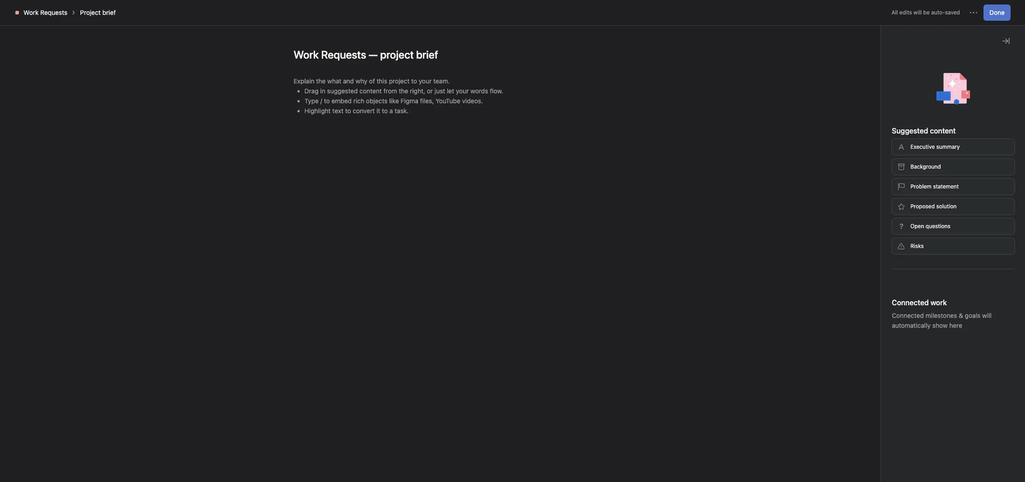 Task type: describe. For each thing, give the bounding box(es) containing it.
summary
[[937, 144, 960, 150]]

latest status update element
[[857, 100, 1014, 168]]

project brief
[[80, 9, 116, 16]]

milestones
[[926, 312, 957, 320]]

0 horizontal spatial information
[[408, 80, 441, 88]]

connected work
[[892, 299, 947, 307]]

status update - oct 18
[[865, 112, 941, 120]]

of
[[389, 80, 395, 88]]

update for oct
[[891, 214, 915, 222]]

messages link
[[427, 56, 465, 65]]

Edit title for Work Requests project brief text field
[[294, 47, 587, 62]]

problem statement
[[911, 183, 959, 190]]

standardize
[[363, 70, 397, 78]]

18
[[936, 214, 944, 222]]

what's in my trial?
[[893, 7, 940, 14]]

edits
[[900, 9, 912, 16]]

risks
[[911, 243, 924, 250]]

requests.
[[498, 80, 525, 88]]

need,
[[513, 70, 530, 78]]

more actions for project brief image
[[970, 9, 978, 16]]

project created
[[868, 296, 919, 304]]

add billing info
[[954, 7, 992, 14]]

summary
[[865, 127, 895, 135]]

you joined button
[[868, 247, 907, 256]]

ago inside you joined 14 minutes ago
[[897, 259, 907, 265]]

open questions
[[911, 223, 951, 230]]

hide sidebar image
[[12, 7, 19, 14]]

work
[[399, 70, 413, 78]]

progress
[[618, 80, 643, 88]]

brief
[[102, 9, 116, 16]]

connected
[[892, 312, 924, 320]]

all edits will be auto-saved
[[892, 9, 960, 16]]

connected milestones & goals will automatically show here
[[892, 312, 992, 330]]

calendar link
[[286, 56, 320, 65]]

saved
[[945, 9, 960, 16]]

work requests
[[23, 9, 67, 16]]

greg inside 'greg robinson just now'
[[883, 144, 897, 151]]

0 likes. click to like this task image
[[997, 148, 1004, 155]]

open
[[911, 223, 924, 230]]

my
[[918, 7, 926, 14]]

14 inside you joined 14 minutes ago
[[868, 259, 874, 265]]

close image
[[1003, 37, 1010, 45]]

proposed
[[911, 203, 935, 210]]

your
[[367, 90, 380, 98]]

project
[[80, 9, 101, 16]]

0 horizontal spatial the
[[397, 80, 406, 88]]

on
[[568, 70, 576, 78]]

be
[[924, 9, 930, 16]]

proposed solution
[[911, 203, 957, 210]]

produce
[[398, 90, 422, 98]]

1 vertical spatial to
[[471, 80, 477, 88]]

global element
[[0, 22, 108, 76]]

auto-
[[932, 9, 945, 16]]

0 horizontal spatial to
[[345, 90, 351, 98]]

use
[[308, 70, 320, 78]]

dashboard
[[384, 56, 417, 64]]

all
[[892, 9, 898, 16]]

oct 18
[[919, 112, 941, 120]]

- for oct 18
[[914, 112, 917, 120]]

greg robinson link for status
[[868, 224, 912, 232]]

1 horizontal spatial the
[[455, 70, 464, 78]]

status for status update - oct 18
[[865, 112, 886, 120]]

problem
[[911, 183, 932, 190]]

greg robinson link inside latest status update element
[[883, 144, 927, 151]]

status for status update - oct 18 greg robinson just now
[[868, 214, 890, 222]]

one
[[315, 90, 326, 98]]

will inside connected milestones & goals will automatically show here
[[983, 312, 992, 320]]

workflow
[[338, 56, 366, 64]]

workflow link
[[331, 56, 366, 65]]

status update - oct 18 greg robinson just now
[[868, 214, 944, 232]]

greg robinson just now
[[883, 144, 927, 159]]

executive summary
[[911, 144, 960, 150]]

0 vertical spatial information
[[466, 70, 499, 78]]

done button
[[984, 5, 1011, 21]]

oct
[[922, 214, 934, 222]]

trial?
[[928, 7, 940, 14]]

here
[[950, 322, 963, 330]]

this
[[321, 70, 332, 78]]

1 horizontal spatial to
[[356, 70, 362, 78]]

track
[[545, 80, 560, 88]]

use this project to standardize work requests, get the information you need, and execute on requests effectively. with forms, you can get all of the information you need to intake requests. then, track priority, effort, and progress in one place to help your team produce better work—faster.
[[308, 70, 645, 98]]

intake
[[479, 80, 496, 88]]

add billing info button
[[950, 5, 996, 17]]



Task type: vqa. For each thing, say whether or not it's contained in the screenshot.
will
yes



Task type: locate. For each thing, give the bounding box(es) containing it.
just inside status update - oct 18 greg robinson just now
[[915, 225, 926, 232]]

automatically
[[892, 322, 931, 330]]

billing
[[965, 7, 980, 14]]

calendar
[[293, 56, 320, 64]]

list box
[[406, 4, 623, 18]]

requests,
[[415, 70, 442, 78]]

update up the summary
[[888, 112, 912, 120]]

status up you
[[868, 214, 890, 222]]

greg up you
[[868, 224, 882, 232]]

minutes down you joined button
[[875, 259, 896, 265]]

you left need
[[443, 80, 453, 88]]

2 vertical spatial greg robinson link
[[868, 307, 912, 314]]

work
[[23, 9, 39, 16]]

-
[[914, 112, 917, 120], [917, 214, 920, 222]]

greg robinson link down the "project created"
[[868, 307, 912, 314]]

- inside latest status update element
[[914, 112, 917, 120]]

1 vertical spatial the
[[397, 80, 406, 88]]

greg robinson link down "suggested content"
[[883, 144, 927, 151]]

info
[[982, 7, 992, 14]]

1 vertical spatial -
[[917, 214, 920, 222]]

0 vertical spatial greg robinson link
[[883, 144, 927, 151]]

you
[[501, 70, 512, 78], [345, 80, 356, 88], [443, 80, 453, 88]]

0 vertical spatial robinson
[[899, 144, 927, 151]]

0 horizontal spatial ago
[[897, 259, 907, 265]]

1 horizontal spatial you
[[443, 80, 453, 88]]

questions
[[926, 223, 951, 230]]

0 vertical spatial the
[[455, 70, 464, 78]]

done
[[990, 9, 1005, 16]]

will
[[914, 9, 922, 16], [983, 312, 992, 320]]

robinson inside project created greg robinson 14 minutes ago
[[884, 307, 912, 314]]

greg robinson link down status update - oct 18 button
[[868, 224, 912, 232]]

minutes inside project created greg robinson 14 minutes ago
[[923, 307, 943, 314]]

project created greg robinson 14 minutes ago
[[868, 296, 954, 314]]

in inside use this project to standardize work requests, get the information you need, and execute on requests effectively. with forms, you can get all of the information you need to intake requests. then, track priority, effort, and progress in one place to help your team produce better work—faster.
[[308, 90, 313, 98]]

0 vertical spatial will
[[914, 9, 922, 16]]

1 vertical spatial update
[[891, 214, 915, 222]]

0 horizontal spatial in
[[308, 90, 313, 98]]

then,
[[527, 80, 543, 88]]

0 horizontal spatial now
[[895, 153, 906, 159]]

14 down you
[[868, 259, 874, 265]]

add
[[954, 7, 964, 14]]

and up then,
[[531, 70, 542, 78]]

status up the summary
[[865, 112, 886, 120]]

1 vertical spatial in
[[308, 90, 313, 98]]

ago left &
[[945, 307, 954, 314]]

0 vertical spatial minutes
[[875, 259, 896, 265]]

update inside latest status update element
[[888, 112, 912, 120]]

1 vertical spatial robinson
[[884, 224, 912, 232]]

1 horizontal spatial in
[[912, 7, 917, 14]]

14
[[868, 259, 874, 265], [915, 307, 921, 314]]

background
[[911, 163, 941, 170]]

1 vertical spatial ago
[[945, 307, 954, 314]]

ago
[[897, 259, 907, 265], [945, 307, 954, 314]]

greg down the summary
[[883, 144, 897, 151]]

1 vertical spatial information
[[408, 80, 441, 88]]

suggested content
[[892, 127, 956, 135]]

minutes inside you joined 14 minutes ago
[[875, 259, 896, 265]]

work—faster.
[[443, 90, 481, 98]]

forms,
[[323, 80, 343, 88]]

robinson down the "project created"
[[884, 307, 912, 314]]

robinson inside status update - oct 18 greg robinson just now
[[884, 224, 912, 232]]

update inside status update - oct 18 greg robinson just now
[[891, 214, 915, 222]]

work requests link
[[23, 9, 67, 16]]

1 horizontal spatial just
[[915, 225, 926, 232]]

ago inside project created greg robinson 14 minutes ago
[[945, 307, 954, 314]]

robinson
[[899, 144, 927, 151], [884, 224, 912, 232], [884, 307, 912, 314]]

you up the requests.
[[501, 70, 512, 78]]

greg inside project created greg robinson 14 minutes ago
[[868, 307, 882, 314]]

1 horizontal spatial get
[[444, 70, 453, 78]]

1 vertical spatial greg robinson link
[[868, 224, 912, 232]]

what's
[[893, 7, 911, 14]]

0 vertical spatial just
[[883, 153, 894, 159]]

project
[[334, 70, 354, 78]]

1 horizontal spatial ago
[[945, 307, 954, 314]]

now down oct
[[928, 225, 938, 232]]

information down the requests,
[[408, 80, 441, 88]]

0 vertical spatial 14
[[868, 259, 874, 265]]

1 horizontal spatial information
[[466, 70, 499, 78]]

1 vertical spatial will
[[983, 312, 992, 320]]

show
[[933, 322, 948, 330]]

update
[[888, 112, 912, 120], [891, 214, 915, 222]]

information up intake
[[466, 70, 499, 78]]

status
[[865, 112, 886, 120], [868, 214, 890, 222]]

2 horizontal spatial you
[[501, 70, 512, 78]]

greg robinson link for project created
[[868, 307, 912, 314]]

you
[[868, 248, 880, 256]]

1 vertical spatial just
[[915, 225, 926, 232]]

- up open
[[917, 214, 920, 222]]

to up can
[[356, 70, 362, 78]]

all
[[381, 80, 387, 88]]

now inside 'greg robinson just now'
[[895, 153, 906, 159]]

0 horizontal spatial 14
[[868, 259, 874, 265]]

0 horizontal spatial and
[[531, 70, 542, 78]]

1 vertical spatial get
[[370, 80, 379, 88]]

greg down the "project created"
[[868, 307, 882, 314]]

just down oct
[[915, 225, 926, 232]]

0 vertical spatial to
[[356, 70, 362, 78]]

team
[[381, 90, 396, 98]]

robinson down status update - oct 18 button
[[884, 224, 912, 232]]

effectively.
[[604, 70, 636, 78]]

1 vertical spatial greg
[[868, 224, 882, 232]]

ago down joined
[[897, 259, 907, 265]]

get left all
[[370, 80, 379, 88]]

1 vertical spatial status
[[868, 214, 890, 222]]

2 vertical spatial to
[[345, 90, 351, 98]]

1 vertical spatial and
[[605, 80, 616, 88]]

0 vertical spatial update
[[888, 112, 912, 120]]

requests
[[577, 70, 603, 78]]

0 horizontal spatial just
[[883, 153, 894, 159]]

14 inside project created greg robinson 14 minutes ago
[[915, 307, 921, 314]]

now
[[895, 153, 906, 159], [928, 225, 938, 232]]

status inside status update - oct 18 greg robinson just now
[[868, 214, 890, 222]]

greg inside status update - oct 18 greg robinson just now
[[868, 224, 882, 232]]

2 horizontal spatial to
[[471, 80, 477, 88]]

in left my
[[912, 7, 917, 14]]

1 horizontal spatial will
[[983, 312, 992, 320]]

the
[[455, 70, 464, 78], [397, 80, 406, 88]]

1 vertical spatial now
[[928, 225, 938, 232]]

will left be
[[914, 9, 922, 16]]

1 horizontal spatial 14
[[915, 307, 921, 314]]

information
[[466, 70, 499, 78], [408, 80, 441, 88]]

robinson inside 'greg robinson just now'
[[899, 144, 927, 151]]

better
[[423, 90, 441, 98]]

in
[[912, 7, 917, 14], [308, 90, 313, 98]]

0 horizontal spatial will
[[914, 9, 922, 16]]

execute
[[544, 70, 567, 78]]

joined
[[882, 248, 902, 256]]

minutes down the connected work
[[923, 307, 943, 314]]

&
[[959, 312, 964, 320]]

2 vertical spatial greg
[[868, 307, 882, 314]]

requests
[[40, 9, 67, 16]]

on hold
[[857, 81, 889, 92]]

0 vertical spatial ago
[[897, 259, 907, 265]]

update for oct 18
[[888, 112, 912, 120]]

1 horizontal spatial now
[[928, 225, 938, 232]]

help
[[353, 90, 365, 98]]

0 vertical spatial get
[[444, 70, 453, 78]]

0 vertical spatial status
[[865, 112, 886, 120]]

0 vertical spatial in
[[912, 7, 917, 14]]

the right of
[[397, 80, 406, 88]]

- left oct 18
[[914, 112, 917, 120]]

to
[[356, 70, 362, 78], [471, 80, 477, 88], [345, 90, 351, 98]]

get
[[444, 70, 453, 78], [370, 80, 379, 88]]

just
[[883, 153, 894, 159], [915, 225, 926, 232]]

14 down the connected work
[[915, 307, 921, 314]]

now inside status update - oct 18 greg robinson just now
[[928, 225, 938, 232]]

0 horizontal spatial minutes
[[875, 259, 896, 265]]

dashboard link
[[377, 56, 417, 65]]

0 vertical spatial -
[[914, 112, 917, 120]]

1 vertical spatial 14
[[915, 307, 921, 314]]

0 horizontal spatial get
[[370, 80, 379, 88]]

just inside 'greg robinson just now'
[[883, 153, 894, 159]]

the up need
[[455, 70, 464, 78]]

effort,
[[585, 80, 603, 88]]

to left help
[[345, 90, 351, 98]]

and
[[531, 70, 542, 78], [605, 80, 616, 88]]

goals
[[965, 312, 981, 320]]

0 vertical spatial greg
[[883, 144, 897, 151]]

will right goals
[[983, 312, 992, 320]]

get down messages link
[[444, 70, 453, 78]]

you down project
[[345, 80, 356, 88]]

1 horizontal spatial minutes
[[923, 307, 943, 314]]

robinson down "suggested content"
[[899, 144, 927, 151]]

just down the summary
[[883, 153, 894, 159]]

0 vertical spatial and
[[531, 70, 542, 78]]

in left 'one'
[[308, 90, 313, 98]]

0 horizontal spatial you
[[345, 80, 356, 88]]

1 vertical spatial minutes
[[923, 307, 943, 314]]

in inside button
[[912, 7, 917, 14]]

update up open
[[891, 214, 915, 222]]

and down effectively.
[[605, 80, 616, 88]]

messages
[[435, 56, 465, 64]]

with
[[308, 80, 322, 88]]

priority,
[[562, 80, 584, 88]]

2 vertical spatial robinson
[[884, 307, 912, 314]]

you joined 14 minutes ago
[[868, 248, 907, 265]]

what's in my trial? button
[[889, 5, 944, 17]]

1 horizontal spatial and
[[605, 80, 616, 88]]

- for oct
[[917, 214, 920, 222]]

- inside status update - oct 18 greg robinson just now
[[917, 214, 920, 222]]

statement
[[933, 183, 959, 190]]

place
[[328, 90, 343, 98]]

to right need
[[471, 80, 477, 88]]

0 vertical spatial now
[[895, 153, 906, 159]]

status update - oct 18 button
[[868, 213, 944, 222]]

now down "suggested content"
[[895, 153, 906, 159]]

solution
[[937, 203, 957, 210]]



